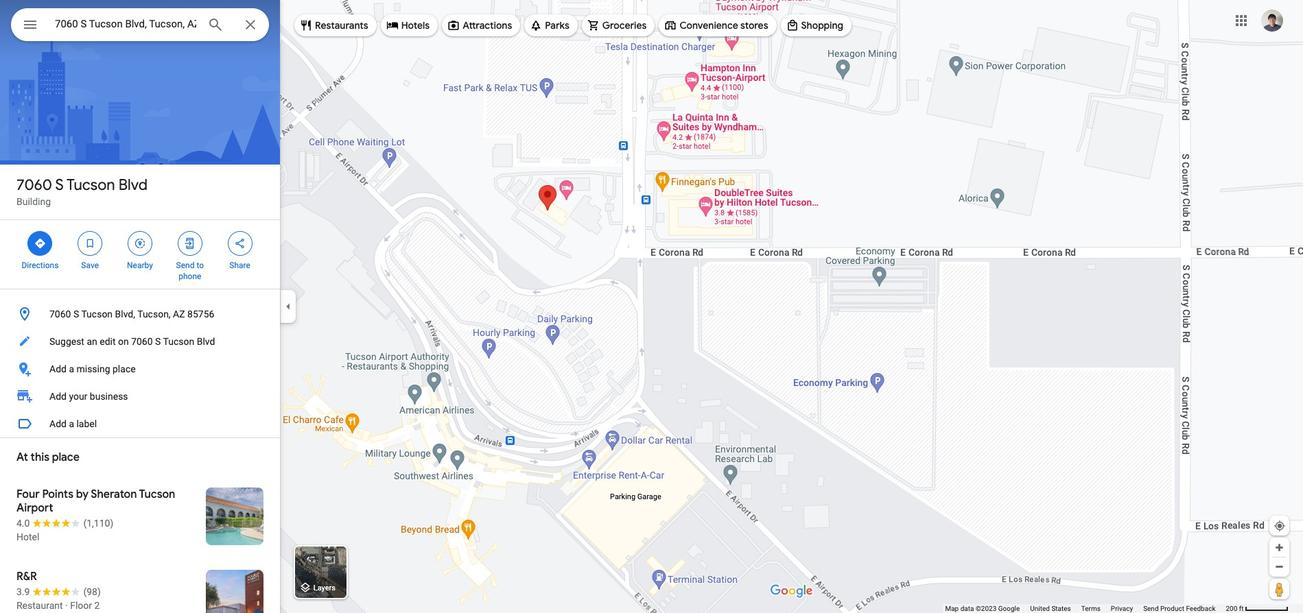 Task type: describe. For each thing, give the bounding box(es) containing it.
ft
[[1240, 605, 1244, 613]]

shopping button
[[781, 9, 852, 42]]

blvd inside 7060 s tucson blvd building
[[119, 176, 148, 195]]

share
[[229, 261, 250, 270]]

blvd,
[[115, 309, 135, 320]]


[[184, 236, 196, 251]]

at this place
[[16, 451, 80, 465]]

3.9
[[16, 587, 30, 598]]


[[134, 236, 146, 251]]

(98)
[[83, 587, 101, 598]]

attractions
[[463, 19, 512, 32]]

show street view coverage image
[[1270, 579, 1290, 600]]

terms
[[1082, 605, 1101, 613]]

restaurants
[[315, 19, 368, 32]]

4.0 stars 1,110 reviews image
[[16, 517, 113, 531]]

·
[[65, 601, 68, 612]]

directions
[[22, 261, 59, 270]]

shopping
[[801, 19, 844, 32]]

restaurant · floor 2
[[16, 601, 100, 612]]

7060 s tucson blvd, tucson, az 85756
[[49, 309, 214, 320]]

add your business link
[[0, 383, 280, 410]]

four
[[16, 488, 40, 502]]


[[84, 236, 96, 251]]

a for label
[[69, 419, 74, 430]]

four points by sheraton tucson airport
[[16, 488, 175, 516]]

tucson down az
[[163, 336, 194, 347]]

united
[[1031, 605, 1050, 613]]

blvd inside button
[[197, 336, 215, 347]]

by
[[76, 488, 89, 502]]

convenience stores button
[[659, 9, 777, 42]]

floor
[[70, 601, 92, 612]]

add for add a label
[[49, 419, 67, 430]]

7060 for blvd
[[16, 176, 52, 195]]

send to phone
[[176, 261, 204, 281]]

add a label
[[49, 419, 97, 430]]

tucson inside 7060 s tucson blvd building
[[67, 176, 115, 195]]

data
[[961, 605, 974, 613]]

s for blvd
[[55, 176, 64, 195]]

united states
[[1031, 605, 1071, 613]]

7060 s tucson blvd building
[[16, 176, 148, 207]]


[[34, 236, 46, 251]]

feedback
[[1186, 605, 1216, 613]]

hotels button
[[381, 9, 438, 42]]

label
[[77, 419, 97, 430]]

7060 s tucson blvd, tucson, az 85756 button
[[0, 301, 280, 328]]

200
[[1226, 605, 1238, 613]]

tucson,
[[137, 309, 171, 320]]

2 vertical spatial 7060
[[131, 336, 153, 347]]

building
[[16, 196, 51, 207]]

a for missing
[[69, 364, 74, 375]]

s for blvd,
[[73, 309, 79, 320]]

actions for 7060 s tucson blvd region
[[0, 220, 280, 289]]

4.0
[[16, 518, 30, 529]]

show your location image
[[1274, 520, 1286, 533]]

send product feedback
[[1144, 605, 1216, 613]]

terms button
[[1082, 605, 1101, 614]]

add a missing place button
[[0, 356, 280, 383]]

az
[[173, 309, 185, 320]]

layers
[[314, 584, 336, 593]]

phone
[[179, 272, 201, 281]]

map data ©2023 google
[[945, 605, 1020, 613]]

airport
[[16, 502, 53, 516]]

2 vertical spatial s
[[155, 336, 161, 347]]

at
[[16, 451, 28, 465]]

convenience
[[680, 19, 738, 32]]

product
[[1161, 605, 1185, 613]]

hotel
[[16, 532, 39, 543]]

map
[[945, 605, 959, 613]]

add for add your business
[[49, 391, 67, 402]]

this
[[31, 451, 49, 465]]

states
[[1052, 605, 1071, 613]]

none field inside 7060 s tucson blvd, tucson, az 85756 field
[[55, 16, 196, 32]]

groceries
[[603, 19, 647, 32]]

(1,110)
[[83, 518, 113, 529]]

google
[[999, 605, 1020, 613]]

©2023
[[976, 605, 997, 613]]

send for send to phone
[[176, 261, 195, 270]]

7060 s tucson blvd main content
[[0, 0, 280, 614]]

collapse side panel image
[[281, 299, 296, 314]]

convenience stores
[[680, 19, 768, 32]]

2
[[94, 601, 100, 612]]

to
[[197, 261, 204, 270]]



Task type: vqa. For each thing, say whether or not it's contained in the screenshot.
from for Mars
no



Task type: locate. For each thing, give the bounding box(es) containing it.
2 horizontal spatial s
[[155, 336, 161, 347]]

parks button
[[525, 9, 578, 42]]

1 vertical spatial place
[[52, 451, 80, 465]]

2 add from the top
[[49, 391, 67, 402]]

save
[[81, 261, 99, 270]]

footer
[[945, 605, 1226, 614]]

1 vertical spatial a
[[69, 419, 74, 430]]

None field
[[55, 16, 196, 32]]

0 vertical spatial blvd
[[119, 176, 148, 195]]

suggest
[[49, 336, 84, 347]]

tucson inside four points by sheraton tucson airport
[[139, 488, 175, 502]]

add inside the add a missing place button
[[49, 364, 67, 375]]

suggest an edit on 7060 s tucson blvd
[[49, 336, 215, 347]]

0 horizontal spatial s
[[55, 176, 64, 195]]

your
[[69, 391, 87, 402]]

blvd
[[119, 176, 148, 195], [197, 336, 215, 347]]

2 a from the top
[[69, 419, 74, 430]]

place right "this"
[[52, 451, 80, 465]]

united states button
[[1031, 605, 1071, 614]]

7060 up suggest
[[49, 309, 71, 320]]

1 vertical spatial add
[[49, 391, 67, 402]]

7060 up building
[[16, 176, 52, 195]]

send left product
[[1144, 605, 1159, 613]]

7060
[[16, 176, 52, 195], [49, 309, 71, 320], [131, 336, 153, 347]]

add your business
[[49, 391, 128, 402]]

 search field
[[11, 8, 269, 44]]

footer inside google maps element
[[945, 605, 1226, 614]]

1 vertical spatial blvd
[[197, 336, 215, 347]]

0 vertical spatial place
[[113, 364, 136, 375]]

r&r
[[16, 570, 37, 584]]

parks
[[545, 19, 570, 32]]

tucson up an
[[81, 309, 113, 320]]

7060 S Tucson Blvd, Tucson, AZ 85756 field
[[11, 8, 269, 41]]

add a missing place
[[49, 364, 136, 375]]

hotels
[[401, 19, 430, 32]]

3 add from the top
[[49, 419, 67, 430]]

tucson
[[67, 176, 115, 195], [81, 309, 113, 320], [163, 336, 194, 347], [139, 488, 175, 502]]

send
[[176, 261, 195, 270], [1144, 605, 1159, 613]]


[[22, 15, 38, 34]]

zoom in image
[[1275, 543, 1285, 553]]

200 ft
[[1226, 605, 1244, 613]]

send inside "send to phone"
[[176, 261, 195, 270]]

a
[[69, 364, 74, 375], [69, 419, 74, 430]]

1 vertical spatial s
[[73, 309, 79, 320]]

google maps element
[[0, 0, 1304, 614]]

add
[[49, 364, 67, 375], [49, 391, 67, 402], [49, 419, 67, 430]]

a inside button
[[69, 364, 74, 375]]


[[234, 236, 246, 251]]

add inside add a label button
[[49, 419, 67, 430]]

sheraton
[[91, 488, 137, 502]]

footer containing map data ©2023 google
[[945, 605, 1226, 614]]

stores
[[741, 19, 768, 32]]

edit
[[100, 336, 116, 347]]

7060 inside 7060 s tucson blvd building
[[16, 176, 52, 195]]

1 vertical spatial send
[[1144, 605, 1159, 613]]

place
[[113, 364, 136, 375], [52, 451, 80, 465]]

0 horizontal spatial place
[[52, 451, 80, 465]]

a left missing
[[69, 364, 74, 375]]

0 vertical spatial a
[[69, 364, 74, 375]]

s
[[55, 176, 64, 195], [73, 309, 79, 320], [155, 336, 161, 347]]

add inside add your business link
[[49, 391, 67, 402]]

 button
[[11, 8, 49, 44]]

missing
[[77, 364, 110, 375]]

1 vertical spatial 7060
[[49, 309, 71, 320]]

send up phone
[[176, 261, 195, 270]]

2 vertical spatial add
[[49, 419, 67, 430]]

on
[[118, 336, 129, 347]]

3.9 stars 98 reviews image
[[16, 586, 101, 599]]

nearby
[[127, 261, 153, 270]]

privacy button
[[1111, 605, 1133, 614]]

0 horizontal spatial send
[[176, 261, 195, 270]]

7060 right on
[[131, 336, 153, 347]]

a left label
[[69, 419, 74, 430]]

attractions button
[[442, 9, 520, 42]]

a inside add a label button
[[69, 419, 74, 430]]

send for send product feedback
[[1144, 605, 1159, 613]]

1 horizontal spatial s
[[73, 309, 79, 320]]

restaurants button
[[294, 9, 377, 42]]

add left your
[[49, 391, 67, 402]]

1 a from the top
[[69, 364, 74, 375]]

85756
[[187, 309, 214, 320]]

google account: nolan park  
(nolan.park@adept.ai) image
[[1262, 9, 1284, 31]]

1 horizontal spatial send
[[1144, 605, 1159, 613]]

suggest an edit on 7060 s tucson blvd button
[[0, 328, 280, 356]]

7060 for blvd,
[[49, 309, 71, 320]]

place inside button
[[113, 364, 136, 375]]

place down on
[[113, 364, 136, 375]]

zoom out image
[[1275, 562, 1285, 572]]

restaurant
[[16, 601, 63, 612]]

tucson up 
[[67, 176, 115, 195]]

an
[[87, 336, 97, 347]]

200 ft button
[[1226, 605, 1289, 613]]

tucson right sheraton
[[139, 488, 175, 502]]

1 horizontal spatial blvd
[[197, 336, 215, 347]]

groceries button
[[582, 9, 655, 42]]

send inside button
[[1144, 605, 1159, 613]]

send product feedback button
[[1144, 605, 1216, 614]]

0 horizontal spatial blvd
[[119, 176, 148, 195]]

blvd down 85756
[[197, 336, 215, 347]]

0 vertical spatial add
[[49, 364, 67, 375]]

add a label button
[[0, 410, 280, 438]]

points
[[42, 488, 73, 502]]

s inside 7060 s tucson blvd building
[[55, 176, 64, 195]]

privacy
[[1111, 605, 1133, 613]]

0 vertical spatial 7060
[[16, 176, 52, 195]]

1 horizontal spatial place
[[113, 364, 136, 375]]

1 add from the top
[[49, 364, 67, 375]]

0 vertical spatial s
[[55, 176, 64, 195]]

0 vertical spatial send
[[176, 261, 195, 270]]

add for add a missing place
[[49, 364, 67, 375]]

blvd up 
[[119, 176, 148, 195]]

add down suggest
[[49, 364, 67, 375]]

add left label
[[49, 419, 67, 430]]

business
[[90, 391, 128, 402]]



